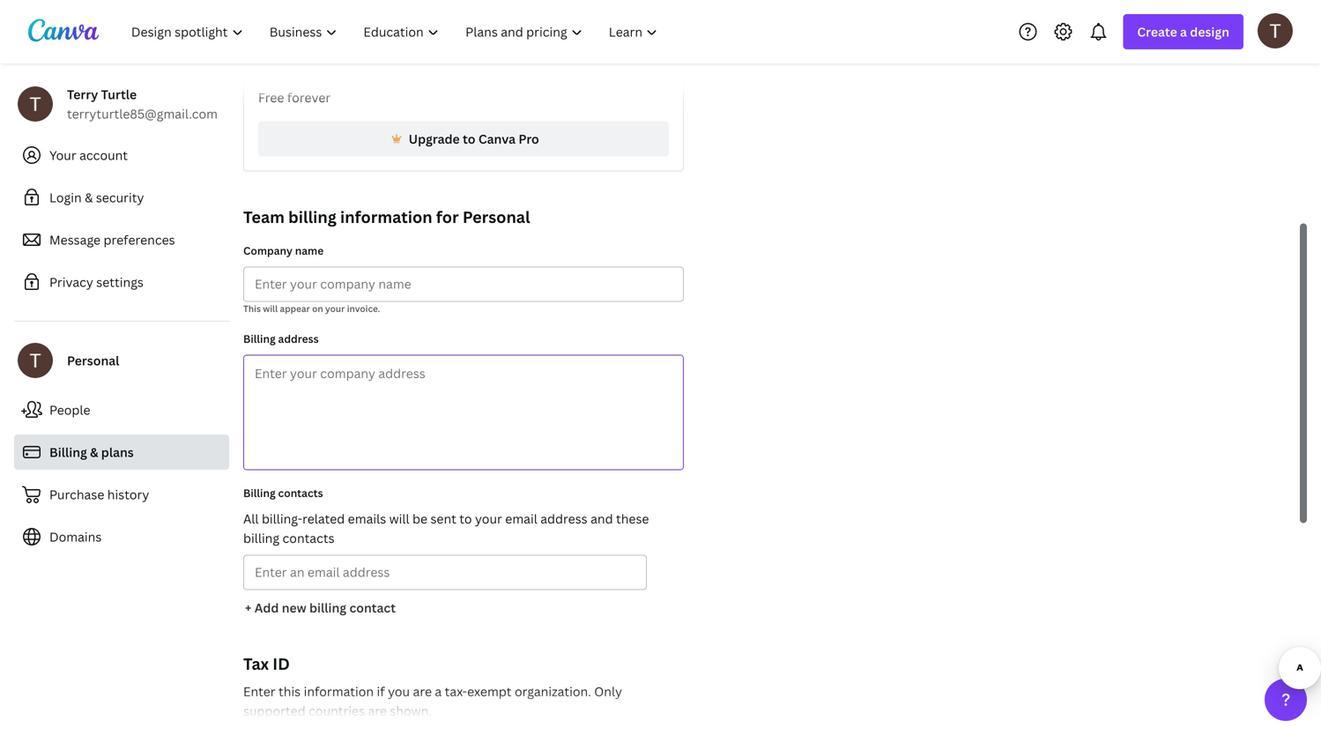 Task type: locate. For each thing, give the bounding box(es) containing it.
are up shown.
[[413, 683, 432, 700]]

0 horizontal spatial personal
[[67, 352, 119, 369]]

1 horizontal spatial will
[[389, 510, 409, 527]]

message preferences
[[49, 231, 175, 248]]

email
[[505, 510, 537, 527]]

0 vertical spatial your
[[325, 303, 345, 315]]

2 vertical spatial billing
[[309, 599, 346, 616]]

Enter your company address text field
[[244, 356, 683, 469]]

forever
[[287, 89, 331, 106]]

plans
[[101, 444, 134, 460]]

tax-
[[445, 683, 467, 700]]

to right sent
[[459, 510, 472, 527]]

information left for
[[340, 206, 432, 228]]

your
[[49, 147, 76, 163]]

information
[[340, 206, 432, 228], [304, 683, 374, 700]]

1 vertical spatial address
[[540, 510, 588, 527]]

this will appear on your invoice.
[[243, 303, 380, 315]]

company name
[[243, 243, 324, 258]]

a
[[1180, 23, 1187, 40], [435, 683, 442, 700]]

0 vertical spatial are
[[413, 683, 432, 700]]

to left canva
[[463, 130, 475, 147]]

0 vertical spatial &
[[85, 189, 93, 206]]

to
[[463, 130, 475, 147], [459, 510, 472, 527]]

billing up all
[[243, 486, 276, 500]]

this
[[243, 303, 261, 315]]

information up countries
[[304, 683, 374, 700]]

your
[[325, 303, 345, 315], [475, 510, 502, 527]]

will left be
[[389, 510, 409, 527]]

& right login
[[85, 189, 93, 206]]

personal up people
[[67, 352, 119, 369]]

billing up name
[[288, 206, 337, 228]]

address left and
[[540, 510, 588, 527]]

personal
[[463, 206, 530, 228], [67, 352, 119, 369]]

0 vertical spatial a
[[1180, 23, 1187, 40]]

privacy settings
[[49, 274, 144, 290]]

1 horizontal spatial your
[[475, 510, 502, 527]]

0 vertical spatial information
[[340, 206, 432, 228]]

billing
[[243, 331, 276, 346], [49, 444, 87, 460], [243, 486, 276, 500]]

only
[[594, 683, 622, 700]]

security
[[96, 189, 144, 206]]

1 horizontal spatial a
[[1180, 23, 1187, 40]]

create a design
[[1137, 23, 1229, 40]]

1 vertical spatial to
[[459, 510, 472, 527]]

a left the tax-
[[435, 683, 442, 700]]

contact
[[349, 599, 396, 616]]

purchase history link
[[14, 477, 229, 512]]

are
[[413, 683, 432, 700], [368, 702, 387, 719]]

1 vertical spatial personal
[[67, 352, 119, 369]]

free
[[258, 89, 284, 106]]

tax
[[243, 653, 269, 675]]

Enter an email address text field
[[255, 556, 636, 589]]

terry turtle terryturtle85@gmail.com
[[67, 86, 218, 122]]

all billing-related emails will be sent to your email address and these billing contacts
[[243, 510, 649, 546]]

a left design
[[1180, 23, 1187, 40]]

2 vertical spatial billing
[[243, 486, 276, 500]]

address
[[278, 331, 319, 346], [540, 510, 588, 527]]

0 vertical spatial to
[[463, 130, 475, 147]]

billing contacts
[[243, 486, 323, 500]]

your left email
[[475, 510, 502, 527]]

0 vertical spatial will
[[263, 303, 278, 315]]

1 vertical spatial &
[[90, 444, 98, 460]]

billing for billing address
[[243, 331, 276, 346]]

team
[[243, 206, 285, 228]]

contacts
[[278, 486, 323, 500], [282, 530, 335, 546]]

personal right for
[[463, 206, 530, 228]]

contacts down related
[[282, 530, 335, 546]]

all
[[243, 510, 259, 527]]

purchase
[[49, 486, 104, 503]]

& inside "link"
[[85, 189, 93, 206]]

1 vertical spatial your
[[475, 510, 502, 527]]

information inside tax id enter this information if you are a tax-exempt organization. only supported countries are shown.
[[304, 683, 374, 700]]

0 vertical spatial billing
[[243, 331, 276, 346]]

1 horizontal spatial are
[[413, 683, 432, 700]]

id
[[273, 653, 290, 675]]

countries
[[309, 702, 365, 719]]

&
[[85, 189, 93, 206], [90, 444, 98, 460]]

be
[[412, 510, 427, 527]]

pro
[[519, 130, 539, 147]]

0 vertical spatial personal
[[463, 206, 530, 228]]

1 vertical spatial contacts
[[282, 530, 335, 546]]

1 vertical spatial a
[[435, 683, 442, 700]]

1 vertical spatial will
[[389, 510, 409, 527]]

0 horizontal spatial your
[[325, 303, 345, 315]]

people link
[[14, 392, 229, 427]]

people
[[49, 401, 90, 418]]

address down appear
[[278, 331, 319, 346]]

tax id enter this information if you are a tax-exempt organization. only supported countries are shown.
[[243, 653, 622, 719]]

billing right new
[[309, 599, 346, 616]]

1 horizontal spatial address
[[540, 510, 588, 527]]

1 vertical spatial information
[[304, 683, 374, 700]]

0 horizontal spatial a
[[435, 683, 442, 700]]

will inside all billing-related emails will be sent to your email address and these billing contacts
[[389, 510, 409, 527]]

billing down people
[[49, 444, 87, 460]]

settings
[[96, 274, 144, 290]]

billing & plans
[[49, 444, 134, 460]]

company
[[243, 243, 293, 258]]

1 vertical spatial billing
[[243, 530, 279, 546]]

enter
[[243, 683, 275, 700]]

0 horizontal spatial are
[[368, 702, 387, 719]]

history
[[107, 486, 149, 503]]

billing down all
[[243, 530, 279, 546]]

+
[[245, 599, 251, 616]]

on
[[312, 303, 323, 315]]

billing
[[288, 206, 337, 228], [243, 530, 279, 546], [309, 599, 346, 616]]

& for billing
[[90, 444, 98, 460]]

will
[[263, 303, 278, 315], [389, 510, 409, 527]]

0 horizontal spatial address
[[278, 331, 319, 346]]

1 vertical spatial billing
[[49, 444, 87, 460]]

are down if
[[368, 702, 387, 719]]

upgrade
[[409, 130, 460, 147]]

will right this
[[263, 303, 278, 315]]

contacts up billing-
[[278, 486, 323, 500]]

& left plans
[[90, 444, 98, 460]]

0 horizontal spatial will
[[263, 303, 278, 315]]

login
[[49, 189, 82, 206]]

turtle
[[101, 86, 137, 103]]

+ add new billing contact button
[[243, 590, 397, 625]]

billing down this
[[243, 331, 276, 346]]

preferences
[[104, 231, 175, 248]]

name
[[295, 243, 324, 258]]

your right on
[[325, 303, 345, 315]]



Task type: describe. For each thing, give the bounding box(es) containing it.
0 vertical spatial address
[[278, 331, 319, 346]]

message preferences link
[[14, 222, 229, 257]]

privacy
[[49, 274, 93, 290]]

billing & plans link
[[14, 434, 229, 470]]

team billing information for personal
[[243, 206, 530, 228]]

appear
[[280, 303, 310, 315]]

terryturtle85@gmail.com
[[67, 105, 218, 122]]

related
[[302, 510, 345, 527]]

account
[[79, 147, 128, 163]]

1 horizontal spatial personal
[[463, 206, 530, 228]]

purchase history
[[49, 486, 149, 503]]

new
[[282, 599, 306, 616]]

billing for billing & plans
[[49, 444, 87, 460]]

& for login
[[85, 189, 93, 206]]

upgrade to canva pro button
[[258, 121, 669, 156]]

and
[[591, 510, 613, 527]]

your account
[[49, 147, 128, 163]]

Enter your company name text field
[[255, 267, 672, 301]]

these
[[616, 510, 649, 527]]

exempt
[[467, 683, 512, 700]]

your inside all billing-related emails will be sent to your email address and these billing contacts
[[475, 510, 502, 527]]

create
[[1137, 23, 1177, 40]]

login & security
[[49, 189, 144, 206]]

a inside dropdown button
[[1180, 23, 1187, 40]]

invoice.
[[347, 303, 380, 315]]

upgrade to canva pro
[[409, 130, 539, 147]]

login & security link
[[14, 180, 229, 215]]

domains
[[49, 528, 102, 545]]

shown.
[[390, 702, 432, 719]]

if
[[377, 683, 385, 700]]

canva
[[478, 130, 516, 147]]

free forever
[[258, 89, 331, 106]]

emails
[[348, 510, 386, 527]]

design
[[1190, 23, 1229, 40]]

for
[[436, 206, 459, 228]]

0 vertical spatial billing
[[288, 206, 337, 228]]

billing for billing contacts
[[243, 486, 276, 500]]

organization.
[[515, 683, 591, 700]]

supported
[[243, 702, 306, 719]]

your account link
[[14, 137, 229, 173]]

sent
[[430, 510, 456, 527]]

1 vertical spatial are
[[368, 702, 387, 719]]

to inside all billing-related emails will be sent to your email address and these billing contacts
[[459, 510, 472, 527]]

privacy settings link
[[14, 264, 229, 300]]

0 vertical spatial contacts
[[278, 486, 323, 500]]

billing-
[[262, 510, 302, 527]]

a inside tax id enter this information if you are a tax-exempt organization. only supported countries are shown.
[[435, 683, 442, 700]]

message
[[49, 231, 101, 248]]

contacts inside all billing-related emails will be sent to your email address and these billing contacts
[[282, 530, 335, 546]]

terry turtle image
[[1258, 13, 1293, 48]]

add
[[254, 599, 279, 616]]

terry
[[67, 86, 98, 103]]

address inside all billing-related emails will be sent to your email address and these billing contacts
[[540, 510, 588, 527]]

this
[[279, 683, 301, 700]]

billing inside all billing-related emails will be sent to your email address and these billing contacts
[[243, 530, 279, 546]]

create a design button
[[1123, 14, 1244, 49]]

top level navigation element
[[120, 14, 673, 49]]

you
[[388, 683, 410, 700]]

domains link
[[14, 519, 229, 554]]

billing inside + add new billing contact button
[[309, 599, 346, 616]]

billing address
[[243, 331, 319, 346]]

to inside upgrade to canva pro button
[[463, 130, 475, 147]]

+ add new billing contact
[[245, 599, 396, 616]]



Task type: vqa. For each thing, say whether or not it's contained in the screenshot.
left your
yes



